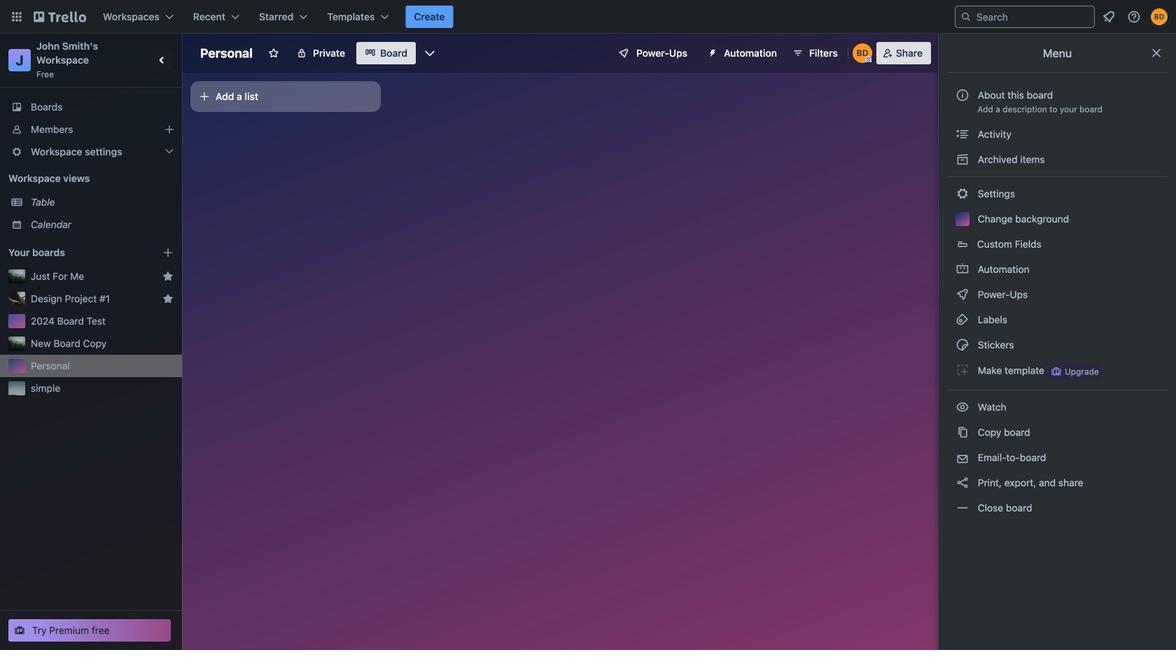 Task type: locate. For each thing, give the bounding box(es) containing it.
1 vertical spatial starred icon image
[[162, 293, 174, 305]]

5 sm image from the top
[[956, 400, 970, 414]]

starred icon image
[[162, 271, 174, 282], [162, 293, 174, 305]]

2 sm image from the top
[[956, 153, 970, 167]]

Search field
[[972, 7, 1094, 27]]

0 vertical spatial starred icon image
[[162, 271, 174, 282]]

Board name text field
[[193, 42, 260, 64]]

open information menu image
[[1127, 10, 1141, 24]]

6 sm image from the top
[[956, 426, 970, 440]]

barb dwyer (barbdwyer3) image
[[853, 43, 872, 63]]

customize views image
[[423, 46, 437, 60]]

add board image
[[162, 247, 174, 258]]

1 sm image from the top
[[956, 127, 970, 141]]

3 sm image from the top
[[956, 313, 970, 327]]

sm image
[[956, 187, 970, 201], [956, 288, 970, 302], [956, 313, 970, 327], [956, 363, 970, 377], [956, 501, 970, 515]]

0 notifications image
[[1101, 8, 1117, 25]]

back to home image
[[34, 6, 86, 28]]

sm image
[[956, 127, 970, 141], [956, 153, 970, 167], [956, 263, 970, 277], [956, 338, 970, 352], [956, 400, 970, 414], [956, 426, 970, 440], [956, 476, 970, 490]]

5 sm image from the top
[[956, 501, 970, 515]]

4 sm image from the top
[[956, 363, 970, 377]]



Task type: describe. For each thing, give the bounding box(es) containing it.
1 starred icon image from the top
[[162, 271, 174, 282]]

1 sm image from the top
[[956, 187, 970, 201]]

3 sm image from the top
[[956, 263, 970, 277]]

your boards with 6 items element
[[8, 244, 141, 261]]

workspace navigation collapse icon image
[[153, 50, 172, 70]]

primary element
[[0, 0, 1176, 34]]

barb dwyer (barbdwyer3) image
[[1151, 8, 1168, 25]]

7 sm image from the top
[[956, 476, 970, 490]]

2 starred icon image from the top
[[162, 293, 174, 305]]

2 sm image from the top
[[956, 288, 970, 302]]

4 sm image from the top
[[956, 338, 970, 352]]

search image
[[961, 11, 972, 22]]

star or unstar board image
[[268, 48, 279, 59]]



Task type: vqa. For each thing, say whether or not it's contained in the screenshot.
0 notifications image
yes



